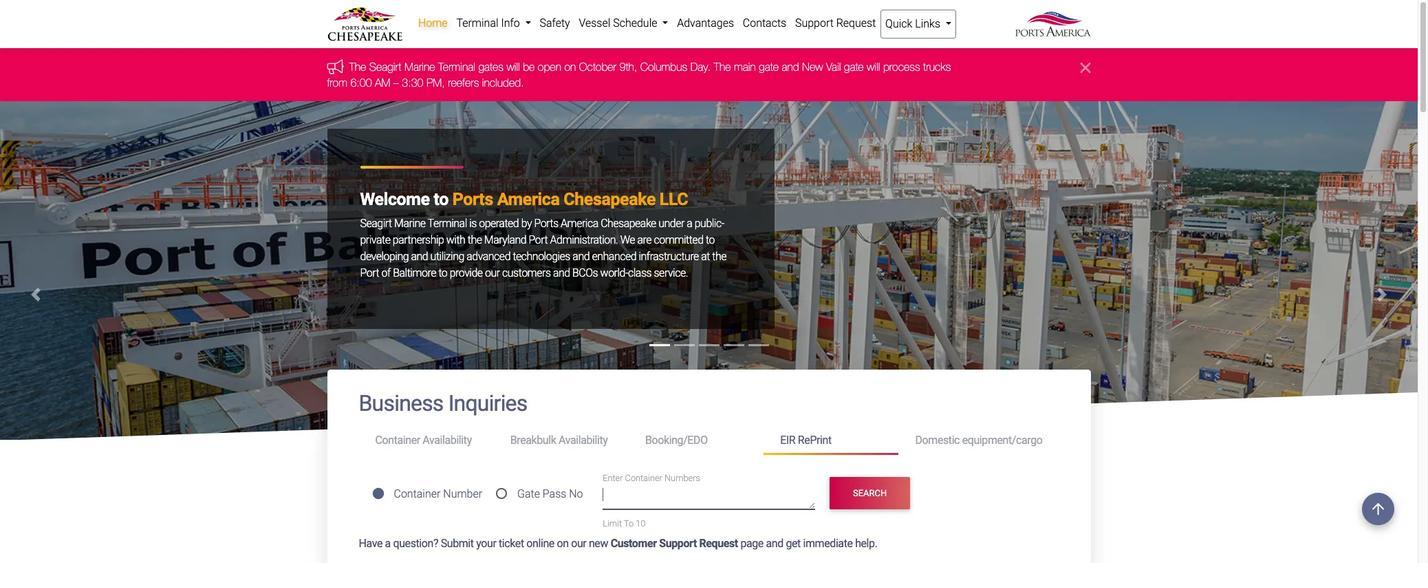 Task type: locate. For each thing, give the bounding box(es) containing it.
limit
[[603, 518, 622, 529]]

the
[[468, 233, 482, 246], [713, 250, 727, 263]]

the right 'day.'
[[714, 61, 731, 73]]

request
[[837, 17, 876, 30], [700, 537, 738, 550]]

0 vertical spatial terminal
[[457, 17, 499, 30]]

1 horizontal spatial availability
[[559, 434, 608, 447]]

terminal up reefers
[[439, 61, 476, 73]]

infrastructure
[[639, 250, 699, 263]]

request left the page
[[700, 537, 738, 550]]

0 vertical spatial request
[[837, 17, 876, 30]]

the up 6:00
[[349, 61, 366, 73]]

1 horizontal spatial the
[[714, 61, 731, 73]]

contacts link
[[739, 10, 791, 37]]

help.
[[856, 537, 878, 550]]

breakbulk availability link
[[494, 428, 629, 453]]

to down public-
[[706, 233, 715, 246]]

to up with
[[434, 189, 449, 209]]

provide
[[450, 266, 483, 279]]

links
[[916, 17, 941, 30]]

0 vertical spatial container
[[375, 434, 420, 447]]

question?
[[393, 537, 439, 550]]

and left "new"
[[782, 61, 800, 73]]

container for container number
[[394, 487, 441, 500]]

america up by
[[497, 189, 560, 209]]

1 horizontal spatial support
[[796, 17, 834, 30]]

business inquiries
[[359, 390, 528, 417]]

advantages link
[[673, 10, 739, 37]]

2 the from the left
[[714, 61, 731, 73]]

Enter Container Numbers text field
[[603, 486, 816, 509]]

1 horizontal spatial america
[[561, 217, 599, 230]]

2 vertical spatial container
[[394, 487, 441, 500]]

container right enter
[[625, 473, 663, 483]]

home link
[[414, 10, 452, 37]]

marine up 3:30
[[405, 61, 435, 73]]

on right open
[[565, 61, 576, 73]]

terminal
[[457, 17, 499, 30], [439, 61, 476, 73], [428, 217, 467, 230]]

on right online
[[557, 537, 569, 550]]

our down advanced
[[485, 266, 500, 279]]

to down utilizing
[[439, 266, 448, 279]]

1 vertical spatial marine
[[394, 217, 426, 230]]

gate pass no
[[518, 487, 583, 500]]

and left bcos
[[553, 266, 570, 279]]

terminal inside 'link'
[[457, 17, 499, 30]]

availability up enter
[[559, 434, 608, 447]]

0 vertical spatial america
[[497, 189, 560, 209]]

am
[[375, 76, 391, 89]]

partnership
[[393, 233, 444, 246]]

1 vertical spatial seagirt
[[360, 217, 392, 230]]

safety
[[540, 17, 570, 30]]

page
[[741, 537, 764, 550]]

gate right main
[[759, 61, 779, 73]]

1 availability from the left
[[423, 434, 472, 447]]

1 horizontal spatial ports
[[534, 217, 559, 230]]

0 vertical spatial support
[[796, 17, 834, 30]]

quick links link
[[881, 10, 957, 39]]

1 horizontal spatial port
[[529, 233, 548, 246]]

1 will from the left
[[507, 61, 520, 73]]

and left get on the right bottom of page
[[766, 537, 784, 550]]

availability for container availability
[[423, 434, 472, 447]]

0 horizontal spatial the
[[349, 61, 366, 73]]

support right customer
[[660, 537, 697, 550]]

0 horizontal spatial gate
[[759, 61, 779, 73]]

support
[[796, 17, 834, 30], [660, 537, 697, 550]]

0 vertical spatial the
[[468, 233, 482, 246]]

1 horizontal spatial will
[[867, 61, 881, 73]]

a right under
[[687, 217, 693, 230]]

numbers
[[665, 473, 701, 483]]

0 horizontal spatial our
[[485, 266, 500, 279]]

1 vertical spatial support
[[660, 537, 697, 550]]

equipment/cargo
[[963, 434, 1043, 447]]

1 the from the left
[[349, 61, 366, 73]]

2 availability from the left
[[559, 434, 608, 447]]

our
[[485, 266, 500, 279], [571, 537, 587, 550]]

port up technologies
[[529, 233, 548, 246]]

0 horizontal spatial availability
[[423, 434, 472, 447]]

america up administration.
[[561, 217, 599, 230]]

0 vertical spatial port
[[529, 233, 548, 246]]

1 vertical spatial a
[[385, 537, 391, 550]]

marine up the partnership
[[394, 217, 426, 230]]

maryland
[[484, 233, 527, 246]]

operated
[[479, 217, 519, 230]]

port left of
[[360, 266, 379, 279]]

0 horizontal spatial request
[[700, 537, 738, 550]]

1 vertical spatial ports
[[534, 217, 559, 230]]

pm,
[[427, 76, 445, 89]]

seagirt inside seagirt marine terminal is operated by ports america chesapeake under a public- private partnership with the maryland port administration.                         we are committed to developing and utilizing advanced technologies and enhanced infrastructure at the port of baltimore to provide                         our customers and bcos world-class service.
[[360, 217, 392, 230]]

seagirt up private
[[360, 217, 392, 230]]

0 vertical spatial a
[[687, 217, 693, 230]]

9th,
[[620, 61, 638, 73]]

container availability
[[375, 434, 472, 447]]

0 vertical spatial seagirt
[[370, 61, 402, 73]]

committed
[[654, 233, 704, 246]]

availability down business inquiries
[[423, 434, 472, 447]]

on
[[565, 61, 576, 73], [557, 537, 569, 550]]

request left quick
[[837, 17, 876, 30]]

our left new
[[571, 537, 587, 550]]

enhanced
[[592, 250, 637, 263]]

the
[[349, 61, 366, 73], [714, 61, 731, 73]]

0 vertical spatial ports
[[453, 189, 493, 209]]

6:00
[[351, 76, 372, 89]]

1 vertical spatial america
[[561, 217, 599, 230]]

on inside the seagirt marine terminal gates will be open on october 9th, columbus day. the main gate and new vail gate will process trucks from 6:00 am – 3:30 pm, reefers included.
[[565, 61, 576, 73]]

a
[[687, 217, 693, 230], [385, 537, 391, 550]]

private
[[360, 233, 391, 246]]

0 horizontal spatial ports
[[453, 189, 493, 209]]

0 vertical spatial marine
[[405, 61, 435, 73]]

included.
[[482, 76, 524, 89]]

terminal up with
[[428, 217, 467, 230]]

1 horizontal spatial a
[[687, 217, 693, 230]]

1 vertical spatial container
[[625, 473, 663, 483]]

0 horizontal spatial a
[[385, 537, 391, 550]]

ports up is
[[453, 189, 493, 209]]

america inside seagirt marine terminal is operated by ports america chesapeake under a public- private partnership with the maryland port administration.                         we are committed to developing and utilizing advanced technologies and enhanced infrastructure at the port of baltimore to provide                         our customers and bcos world-class service.
[[561, 217, 599, 230]]

seagirt
[[370, 61, 402, 73], [360, 217, 392, 230]]

0 horizontal spatial will
[[507, 61, 520, 73]]

container down business
[[375, 434, 420, 447]]

1 vertical spatial terminal
[[439, 61, 476, 73]]

to
[[434, 189, 449, 209], [706, 233, 715, 246], [439, 266, 448, 279]]

0 vertical spatial chesapeake
[[564, 189, 656, 209]]

domestic
[[916, 434, 960, 447]]

2 vertical spatial terminal
[[428, 217, 467, 230]]

terminal left info
[[457, 17, 499, 30]]

submit
[[441, 537, 474, 550]]

2 gate from the left
[[844, 61, 864, 73]]

service.
[[654, 266, 688, 279]]

container left number
[[394, 487, 441, 500]]

eir reprint
[[781, 434, 832, 447]]

gate right vail
[[844, 61, 864, 73]]

0 vertical spatial on
[[565, 61, 576, 73]]

1 horizontal spatial the
[[713, 250, 727, 263]]

seagirt up am
[[370, 61, 402, 73]]

0 horizontal spatial port
[[360, 266, 379, 279]]

eir
[[781, 434, 796, 447]]

go to top image
[[1363, 493, 1395, 525]]

1 vertical spatial chesapeake
[[601, 217, 657, 230]]

1 vertical spatial the
[[713, 250, 727, 263]]

seagirt inside the seagirt marine terminal gates will be open on october 9th, columbus day. the main gate and new vail gate will process trucks from 6:00 am – 3:30 pm, reefers included.
[[370, 61, 402, 73]]

chesapeake
[[564, 189, 656, 209], [601, 217, 657, 230]]

chesapeake inside seagirt marine terminal is operated by ports america chesapeake under a public- private partnership with the maryland port administration.                         we are committed to developing and utilizing advanced technologies and enhanced infrastructure at the port of baltimore to provide                         our customers and bcos world-class service.
[[601, 217, 657, 230]]

is
[[470, 217, 477, 230]]

customer support request link
[[611, 537, 738, 550]]

seagirt marine terminal is operated by ports america chesapeake under a public- private partnership with the maryland port administration.                         we are committed to developing and utilizing advanced technologies and enhanced infrastructure at the port of baltimore to provide                         our customers and bcos world-class service.
[[360, 217, 727, 279]]

1 vertical spatial port
[[360, 266, 379, 279]]

terminal info link
[[452, 10, 536, 37]]

port
[[529, 233, 548, 246], [360, 266, 379, 279]]

home
[[418, 17, 448, 30]]

will left process
[[867, 61, 881, 73]]

advanced
[[467, 250, 511, 263]]

immediate
[[804, 537, 853, 550]]

get
[[786, 537, 801, 550]]

ports right by
[[534, 217, 559, 230]]

reefers
[[448, 76, 479, 89]]

class
[[628, 266, 652, 279]]

number
[[443, 487, 483, 500]]

a right have
[[385, 537, 391, 550]]

0 horizontal spatial america
[[497, 189, 560, 209]]

0 vertical spatial our
[[485, 266, 500, 279]]

online
[[527, 537, 555, 550]]

will left be in the left of the page
[[507, 61, 520, 73]]

the right 'at' on the left of page
[[713, 250, 727, 263]]

1 vertical spatial our
[[571, 537, 587, 550]]

the seagirt marine terminal gates will be open on october 9th, columbus day. the main gate and new vail gate will process trucks from 6:00 am – 3:30 pm, reefers included.
[[327, 61, 952, 89]]

container number
[[394, 487, 483, 500]]

will
[[507, 61, 520, 73], [867, 61, 881, 73]]

support up "new"
[[796, 17, 834, 30]]

1 horizontal spatial gate
[[844, 61, 864, 73]]

the down is
[[468, 233, 482, 246]]

eir reprint link
[[764, 428, 899, 455]]

ports
[[453, 189, 493, 209], [534, 217, 559, 230]]



Task type: describe. For each thing, give the bounding box(es) containing it.
terminal inside the seagirt marine terminal gates will be open on october 9th, columbus day. the main gate and new vail gate will process trucks from 6:00 am – 3:30 pm, reefers included.
[[439, 61, 476, 73]]

availability for breakbulk availability
[[559, 434, 608, 447]]

3:30
[[402, 76, 424, 89]]

utilizing
[[431, 250, 464, 263]]

new
[[803, 61, 824, 73]]

to
[[624, 518, 634, 529]]

pass
[[543, 487, 567, 500]]

developing
[[360, 250, 409, 263]]

llc
[[660, 189, 689, 209]]

with
[[447, 233, 466, 246]]

at
[[702, 250, 710, 263]]

2 will from the left
[[867, 61, 881, 73]]

of
[[382, 266, 391, 279]]

close image
[[1081, 59, 1091, 76]]

breakbulk availability
[[511, 434, 608, 447]]

0 vertical spatial to
[[434, 189, 449, 209]]

2 vertical spatial to
[[439, 266, 448, 279]]

day.
[[691, 61, 711, 73]]

by
[[521, 217, 532, 230]]

1 vertical spatial on
[[557, 537, 569, 550]]

inquiries
[[449, 390, 528, 417]]

vessel
[[579, 17, 611, 30]]

ticket
[[499, 537, 524, 550]]

the seagirt marine terminal gates will be open on october 9th, columbus day. the main gate and new vail gate will process trucks from 6:00 am – 3:30 pm, reefers included. link
[[327, 61, 952, 89]]

gate
[[518, 487, 540, 500]]

baltimore
[[393, 266, 436, 279]]

technologies
[[513, 250, 571, 263]]

quick links
[[886, 17, 944, 30]]

bcos
[[573, 266, 598, 279]]

public-
[[695, 217, 725, 230]]

we
[[621, 233, 635, 246]]

our inside seagirt marine terminal is operated by ports america chesapeake under a public- private partnership with the maryland port administration.                         we are committed to developing and utilizing advanced technologies and enhanced infrastructure at the port of baltimore to provide                         our customers and bcos world-class service.
[[485, 266, 500, 279]]

the seagirt marine terminal gates will be open on october 9th, columbus day. the main gate and new vail gate will process trucks from 6:00 am – 3:30 pm, reefers included. alert
[[0, 48, 1419, 101]]

ports america chesapeake image
[[0, 101, 1419, 563]]

no
[[569, 487, 583, 500]]

enter
[[603, 473, 623, 483]]

vail
[[827, 61, 841, 73]]

have
[[359, 537, 383, 550]]

business
[[359, 390, 444, 417]]

info
[[501, 17, 520, 30]]

support request
[[796, 17, 876, 30]]

customer
[[611, 537, 657, 550]]

welcome
[[360, 189, 430, 209]]

have a question? submit your ticket online on our new customer support request page and get immediate help.
[[359, 537, 878, 550]]

1 gate from the left
[[759, 61, 779, 73]]

1 horizontal spatial request
[[837, 17, 876, 30]]

0 horizontal spatial the
[[468, 233, 482, 246]]

a inside seagirt marine terminal is operated by ports america chesapeake under a public- private partnership with the maryland port administration.                         we are committed to developing and utilizing advanced technologies and enhanced infrastructure at the port of baltimore to provide                         our customers and bcos world-class service.
[[687, 217, 693, 230]]

0 horizontal spatial support
[[660, 537, 697, 550]]

gates
[[479, 61, 504, 73]]

quick
[[886, 17, 913, 30]]

terminal info
[[457, 17, 523, 30]]

ports inside seagirt marine terminal is operated by ports america chesapeake under a public- private partnership with the maryland port administration.                         we are committed to developing and utilizing advanced technologies and enhanced infrastructure at the port of baltimore to provide                         our customers and bcos world-class service.
[[534, 217, 559, 230]]

marine inside the seagirt marine terminal gates will be open on october 9th, columbus day. the main gate and new vail gate will process trucks from 6:00 am – 3:30 pm, reefers included.
[[405, 61, 435, 73]]

safety link
[[536, 10, 575, 37]]

and inside the seagirt marine terminal gates will be open on october 9th, columbus day. the main gate and new vail gate will process trucks from 6:00 am – 3:30 pm, reefers included.
[[782, 61, 800, 73]]

trucks
[[924, 61, 952, 73]]

–
[[394, 76, 399, 89]]

terminal inside seagirt marine terminal is operated by ports america chesapeake under a public- private partnership with the maryland port administration.                         we are committed to developing and utilizing advanced technologies and enhanced infrastructure at the port of baltimore to provide                         our customers and bcos world-class service.
[[428, 217, 467, 230]]

new
[[589, 537, 609, 550]]

bullhorn image
[[327, 59, 349, 74]]

10
[[636, 518, 646, 529]]

1 horizontal spatial our
[[571, 537, 587, 550]]

1 vertical spatial request
[[700, 537, 738, 550]]

search button
[[830, 477, 911, 509]]

marine inside seagirt marine terminal is operated by ports america chesapeake under a public- private partnership with the maryland port administration.                         we are committed to developing and utilizing advanced technologies and enhanced infrastructure at the port of baltimore to provide                         our customers and bcos world-class service.
[[394, 217, 426, 230]]

container availability link
[[359, 428, 494, 453]]

booking/edo link
[[629, 428, 764, 453]]

enter container numbers
[[603, 473, 701, 483]]

support request link
[[791, 10, 881, 37]]

administration.
[[550, 233, 618, 246]]

customers
[[502, 266, 551, 279]]

under
[[659, 217, 685, 230]]

world-
[[601, 266, 628, 279]]

booking/edo
[[646, 434, 708, 447]]

from
[[327, 76, 348, 89]]

columbus
[[641, 61, 688, 73]]

vessel schedule link
[[575, 10, 673, 37]]

container for container availability
[[375, 434, 420, 447]]

and down administration.
[[573, 250, 590, 263]]

1 vertical spatial to
[[706, 233, 715, 246]]

search
[[854, 488, 887, 498]]

your
[[476, 537, 497, 550]]

limit to 10
[[603, 518, 646, 529]]

domestic equipment/cargo link
[[899, 428, 1060, 453]]

welcome to ports america chesapeake llc
[[360, 189, 689, 209]]

open
[[538, 61, 562, 73]]

are
[[638, 233, 652, 246]]

and down the partnership
[[411, 250, 428, 263]]

advantages
[[677, 17, 734, 30]]

breakbulk
[[511, 434, 556, 447]]

be
[[523, 61, 535, 73]]

process
[[884, 61, 921, 73]]



Task type: vqa. For each thing, say whether or not it's contained in the screenshot.
the bottommost REQUEST
yes



